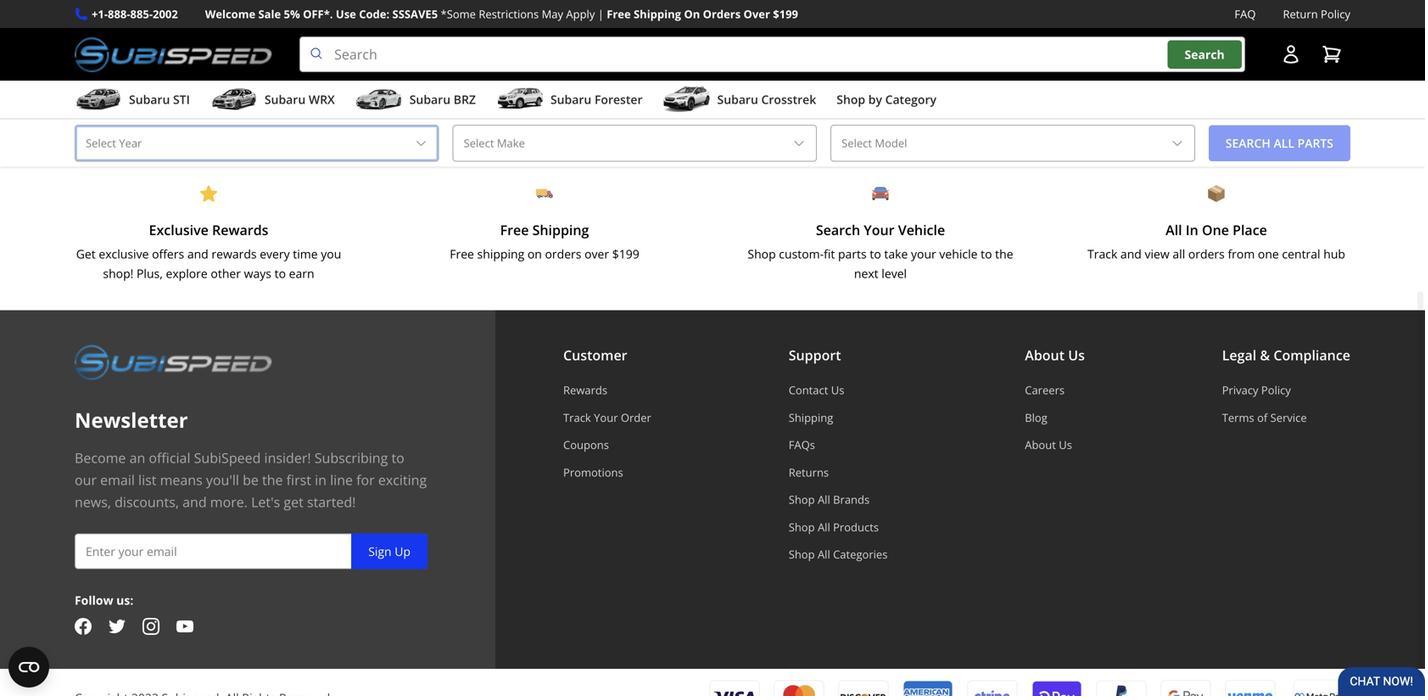 Task type: vqa. For each thing, say whether or not it's contained in the screenshot.
Wrx at the left top
yes



Task type: describe. For each thing, give the bounding box(es) containing it.
rewards link
[[564, 382, 652, 398]]

legal
[[1223, 346, 1257, 364]]

an
[[129, 449, 145, 467]]

subispeed
[[194, 449, 261, 467]]

a subaru crosstrek thumbnail image image
[[663, 87, 711, 112]]

time
[[293, 246, 318, 262]]

search your vehicle shop custom-fit parts to take your vehicle to the next level
[[748, 221, 1014, 281]]

coupons link
[[564, 437, 652, 452]]

orders
[[703, 6, 741, 22]]

visa image
[[710, 680, 761, 696]]

amex image
[[903, 680, 954, 696]]

shop for shop all products
[[789, 519, 815, 535]]

paypal image
[[1097, 679, 1148, 696]]

1 subispeed logo image from the top
[[75, 37, 273, 72]]

blog
[[1026, 410, 1048, 425]]

subaru sti button
[[75, 84, 190, 118]]

fit
[[824, 246, 836, 262]]

from
[[1229, 246, 1256, 262]]

a subaru wrx thumbnail image image
[[210, 87, 258, 112]]

shop all categories
[[789, 547, 888, 562]]

be
[[243, 471, 259, 489]]

1 about from the top
[[1026, 346, 1065, 364]]

in
[[315, 471, 327, 489]]

shop for shop all categories
[[789, 547, 815, 562]]

subaru brz
[[410, 91, 476, 107]]

let's
[[251, 493, 280, 511]]

more.
[[210, 493, 248, 511]]

privacy
[[1223, 382, 1259, 398]]

become
[[75, 449, 126, 467]]

products
[[834, 519, 879, 535]]

subaru for subaru wrx
[[265, 91, 306, 107]]

blog link
[[1026, 410, 1086, 425]]

your
[[912, 246, 937, 262]]

news,
[[75, 493, 111, 511]]

support
[[789, 346, 842, 364]]

policy for return policy
[[1322, 6, 1351, 22]]

888-
[[108, 6, 130, 22]]

by
[[869, 91, 883, 107]]

subaru crosstrek
[[718, 91, 817, 107]]

and for exclusive
[[187, 246, 209, 262]]

select model image
[[1171, 137, 1185, 150]]

shoppay image
[[1032, 679, 1083, 696]]

one
[[1203, 221, 1230, 239]]

line
[[330, 471, 353, 489]]

up
[[395, 543, 411, 559]]

search input field
[[300, 37, 1246, 72]]

return policy link
[[1284, 5, 1351, 23]]

shop all products link
[[789, 519, 888, 535]]

restrictions
[[479, 6, 539, 22]]

categories
[[834, 547, 888, 562]]

subscribing
[[315, 449, 388, 467]]

search button
[[1168, 40, 1242, 69]]

newsletter
[[75, 406, 188, 434]]

one
[[1259, 246, 1280, 262]]

all for products
[[818, 519, 831, 535]]

return policy
[[1284, 6, 1351, 22]]

shop for shop by category
[[837, 91, 866, 107]]

earn
[[289, 265, 315, 281]]

your for track
[[594, 410, 618, 425]]

search for search your vehicle shop custom-fit parts to take your vehicle to the next level
[[816, 221, 861, 239]]

terms
[[1223, 410, 1255, 425]]

shop for shop all brands
[[789, 492, 815, 507]]

Select Make button
[[453, 125, 818, 162]]

and inside become an official subispeed insider! subscribing to our email list means you'll be the first in line for exciting news, discounts, and more. let's get started!
[[183, 493, 207, 511]]

follow
[[75, 592, 113, 608]]

us for contact us link
[[832, 382, 845, 398]]

0 vertical spatial shipping
[[634, 6, 682, 22]]

a collage of action shots of vehicles image
[[0, 0, 1426, 158]]

track your order link
[[564, 410, 652, 425]]

exciting
[[378, 471, 427, 489]]

all
[[1173, 246, 1186, 262]]

offers
[[152, 246, 184, 262]]

shipping image
[[536, 185, 553, 202]]

to inside become an official subispeed insider! subscribing to our email list means you'll be the first in line for exciting news, discounts, and more. let's get started!
[[392, 449, 405, 467]]

level
[[882, 265, 907, 281]]

2 horizontal spatial free
[[607, 6, 631, 22]]

2 subispeed logo image from the top
[[75, 344, 273, 380]]

to left take
[[870, 246, 882, 262]]

code:
[[359, 6, 390, 22]]

+1-888-885-2002 link
[[92, 5, 178, 23]]

hub
[[1324, 246, 1346, 262]]

subaru for subaru brz
[[410, 91, 451, 107]]

parts
[[839, 246, 867, 262]]

1 horizontal spatial $199
[[773, 6, 799, 22]]

all in one place track and view all orders from one central hub
[[1088, 221, 1346, 262]]

on
[[528, 246, 542, 262]]

stripe image
[[968, 680, 1019, 696]]

to right vehicle
[[981, 246, 993, 262]]

0 vertical spatial us
[[1069, 346, 1086, 364]]

subaru brz button
[[355, 84, 476, 118]]

metapay image
[[1295, 693, 1346, 696]]

subaru wrx button
[[210, 84, 335, 118]]

youtube logo image
[[177, 618, 194, 635]]

returns
[[789, 465, 829, 480]]

crosstrek
[[762, 91, 817, 107]]

subaru forester button
[[497, 84, 643, 118]]

shop all brands link
[[789, 492, 888, 507]]

privacy policy
[[1223, 382, 1292, 398]]

brz
[[454, 91, 476, 107]]

central
[[1283, 246, 1321, 262]]

a subaru forester thumbnail image image
[[497, 87, 544, 112]]

take
[[885, 246, 909, 262]]

welcome
[[205, 6, 256, 22]]



Task type: locate. For each thing, give the bounding box(es) containing it.
1 vertical spatial the
[[262, 471, 283, 489]]

1 horizontal spatial track
[[1088, 246, 1118, 262]]

coupons
[[564, 437, 609, 452]]

all in one image
[[1209, 185, 1226, 202]]

the right be
[[262, 471, 283, 489]]

list
[[138, 471, 157, 489]]

0 vertical spatial policy
[[1322, 6, 1351, 22]]

0 horizontal spatial rewards
[[212, 221, 269, 239]]

orders right the on in the left top of the page
[[545, 246, 582, 262]]

0 vertical spatial the
[[996, 246, 1014, 262]]

shipping link
[[789, 410, 888, 425]]

instagram logo image
[[143, 618, 160, 635]]

1 vertical spatial shipping
[[533, 221, 589, 239]]

1 vertical spatial your
[[594, 410, 618, 425]]

your inside the search your vehicle shop custom-fit parts to take your vehicle to the next level
[[864, 221, 895, 239]]

mastercard image
[[774, 680, 825, 696]]

facebook logo image
[[75, 618, 92, 635]]

about
[[1026, 346, 1065, 364], [1026, 437, 1057, 452]]

wrx
[[309, 91, 335, 107]]

search inside the search your vehicle shop custom-fit parts to take your vehicle to the next level
[[816, 221, 861, 239]]

contact
[[789, 382, 829, 398]]

4 subaru from the left
[[551, 91, 592, 107]]

1 vertical spatial policy
[[1262, 382, 1292, 398]]

1 vertical spatial about us
[[1026, 437, 1073, 452]]

twitter logo image
[[109, 618, 126, 635]]

subispeed logo image down 2002
[[75, 37, 273, 72]]

1 horizontal spatial your
[[864, 221, 895, 239]]

all for categories
[[818, 547, 831, 562]]

1 vertical spatial track
[[564, 410, 591, 425]]

us down blog link at the bottom of page
[[1059, 437, 1073, 452]]

customer
[[564, 346, 628, 364]]

order
[[621, 410, 652, 425]]

0 horizontal spatial search
[[816, 221, 861, 239]]

ways
[[244, 265, 272, 281]]

apply
[[566, 6, 595, 22]]

all
[[1166, 221, 1183, 239], [818, 492, 831, 507], [818, 519, 831, 535], [818, 547, 831, 562]]

+1-
[[92, 6, 108, 22]]

0 vertical spatial track
[[1088, 246, 1118, 262]]

0 horizontal spatial policy
[[1262, 382, 1292, 398]]

0 vertical spatial $199
[[773, 6, 799, 22]]

0 horizontal spatial $199
[[613, 246, 640, 262]]

the inside the search your vehicle shop custom-fit parts to take your vehicle to the next level
[[996, 246, 1014, 262]]

track left 'view'
[[1088, 246, 1118, 262]]

the inside become an official subispeed insider! subscribing to our email list means you'll be the first in line for exciting news, discounts, and more. let's get started!
[[262, 471, 283, 489]]

subaru left the sti
[[129, 91, 170, 107]]

compliance
[[1274, 346, 1351, 364]]

free up shipping
[[500, 221, 529, 239]]

sale
[[258, 6, 281, 22]]

to
[[870, 246, 882, 262], [981, 246, 993, 262], [275, 265, 286, 281], [392, 449, 405, 467]]

1 vertical spatial search
[[816, 221, 861, 239]]

2 vertical spatial free
[[450, 246, 474, 262]]

Select Model button
[[831, 125, 1196, 162]]

means
[[160, 471, 203, 489]]

1 orders from the left
[[545, 246, 582, 262]]

$199
[[773, 6, 799, 22], [613, 246, 640, 262]]

free right |
[[607, 6, 631, 22]]

1 horizontal spatial policy
[[1322, 6, 1351, 22]]

to inside exclusive rewards get exclusive offers and rewards every time you shop! plus, explore other ways to earn
[[275, 265, 286, 281]]

about us up careers 'link'
[[1026, 346, 1086, 364]]

0 vertical spatial about
[[1026, 346, 1065, 364]]

you
[[321, 246, 341, 262]]

discounts,
[[115, 493, 179, 511]]

subispeed logo image up 'newsletter'
[[75, 344, 273, 380]]

your for search
[[864, 221, 895, 239]]

rewards image
[[200, 185, 217, 202]]

1 horizontal spatial search
[[1185, 46, 1225, 62]]

over
[[744, 6, 771, 22]]

0 horizontal spatial shipping
[[533, 221, 589, 239]]

shipping inside the free shipping free shipping on orders over $199
[[533, 221, 589, 239]]

plus,
[[137, 265, 163, 281]]

policy up terms of service link
[[1262, 382, 1292, 398]]

all for brands
[[818, 492, 831, 507]]

for
[[357, 471, 375, 489]]

free shipping free shipping on orders over $199
[[450, 221, 640, 262]]

shop down the shop all products
[[789, 547, 815, 562]]

select year image
[[415, 137, 428, 150]]

and
[[187, 246, 209, 262], [1121, 246, 1142, 262], [183, 493, 207, 511]]

0 horizontal spatial track
[[564, 410, 591, 425]]

welcome sale 5% off*. use code: sssave5 *some restrictions may apply | free shipping on orders over $199
[[205, 6, 799, 22]]

shop left by
[[837, 91, 866, 107]]

1 vertical spatial $199
[[613, 246, 640, 262]]

1 horizontal spatial orders
[[1189, 246, 1226, 262]]

explore
[[166, 265, 208, 281]]

legal & compliance
[[1223, 346, 1351, 364]]

885-
[[130, 6, 153, 22]]

0 horizontal spatial free
[[450, 246, 474, 262]]

off*.
[[303, 6, 333, 22]]

return
[[1284, 6, 1319, 22]]

subaru right a subaru crosstrek thumbnail image
[[718, 91, 759, 107]]

rewards up rewards
[[212, 221, 269, 239]]

your up take
[[864, 221, 895, 239]]

1 horizontal spatial shipping
[[634, 6, 682, 22]]

shipping up the on in the left top of the page
[[533, 221, 589, 239]]

track up the coupons
[[564, 410, 591, 425]]

1 vertical spatial rewards
[[564, 382, 608, 398]]

orders inside all in one place track and view all orders from one central hub
[[1189, 246, 1226, 262]]

open widget image
[[8, 647, 49, 688]]

email
[[100, 471, 135, 489]]

and left 'view'
[[1121, 246, 1142, 262]]

shop by category button
[[837, 84, 937, 118]]

contact us link
[[789, 382, 888, 398]]

0 vertical spatial about us
[[1026, 346, 1086, 364]]

free
[[607, 6, 631, 22], [500, 221, 529, 239], [450, 246, 474, 262]]

subaru left wrx
[[265, 91, 306, 107]]

Enter your email text field
[[75, 534, 428, 569]]

shipping left on
[[634, 6, 682, 22]]

0 vertical spatial rewards
[[212, 221, 269, 239]]

0 vertical spatial subispeed logo image
[[75, 37, 273, 72]]

exclusive
[[149, 221, 209, 239]]

sign up
[[369, 543, 411, 559]]

of
[[1258, 410, 1268, 425]]

googlepay image
[[1161, 679, 1212, 696]]

about down blog
[[1026, 437, 1057, 452]]

1 vertical spatial free
[[500, 221, 529, 239]]

sign
[[369, 543, 392, 559]]

&
[[1261, 346, 1271, 364]]

in
[[1186, 221, 1199, 239]]

get
[[284, 493, 304, 511]]

0 vertical spatial search
[[1185, 46, 1225, 62]]

promotions link
[[564, 465, 652, 480]]

1 vertical spatial us
[[832, 382, 845, 398]]

service
[[1271, 410, 1308, 425]]

and up "explore" on the top left of page
[[187, 246, 209, 262]]

search for search
[[1185, 46, 1225, 62]]

2 about from the top
[[1026, 437, 1057, 452]]

us up careers 'link'
[[1069, 346, 1086, 364]]

2 horizontal spatial shipping
[[789, 410, 834, 425]]

search inside button
[[1185, 46, 1225, 62]]

|
[[598, 6, 604, 22]]

$199 inside the free shipping free shipping on orders over $199
[[613, 246, 640, 262]]

1 horizontal spatial free
[[500, 221, 529, 239]]

subaru for subaru forester
[[551, 91, 592, 107]]

rewards
[[212, 246, 257, 262]]

category
[[886, 91, 937, 107]]

venmo image
[[1226, 679, 1277, 696]]

custom-
[[779, 246, 824, 262]]

orders inside the free shipping free shipping on orders over $199
[[545, 246, 582, 262]]

subaru left brz
[[410, 91, 451, 107]]

terms of service
[[1223, 410, 1308, 425]]

3 subaru from the left
[[410, 91, 451, 107]]

shipping
[[477, 246, 525, 262]]

2 vertical spatial shipping
[[789, 410, 834, 425]]

all inside all in one place track and view all orders from one central hub
[[1166, 221, 1183, 239]]

1 horizontal spatial the
[[996, 246, 1014, 262]]

Select Year button
[[75, 125, 439, 162]]

0 vertical spatial free
[[607, 6, 631, 22]]

about us
[[1026, 346, 1086, 364], [1026, 437, 1073, 452]]

5 subaru from the left
[[718, 91, 759, 107]]

terms of service link
[[1223, 410, 1351, 425]]

us up shipping link
[[832, 382, 845, 398]]

policy right return
[[1322, 6, 1351, 22]]

free left shipping
[[450, 246, 474, 262]]

subaru sti
[[129, 91, 190, 107]]

to up exciting
[[392, 449, 405, 467]]

1 horizontal spatial rewards
[[564, 382, 608, 398]]

follow us:
[[75, 592, 134, 608]]

shop inside dropdown button
[[837, 91, 866, 107]]

subaru for subaru crosstrek
[[718, 91, 759, 107]]

and down means
[[183, 493, 207, 511]]

official
[[149, 449, 191, 467]]

sssave5
[[393, 6, 438, 22]]

us for about us link
[[1059, 437, 1073, 452]]

2 vertical spatial us
[[1059, 437, 1073, 452]]

2002
[[153, 6, 178, 22]]

1 subaru from the left
[[129, 91, 170, 107]]

a subaru brz thumbnail image image
[[355, 87, 403, 112]]

all left in
[[1166, 221, 1183, 239]]

discover image
[[839, 680, 890, 696]]

0 horizontal spatial the
[[262, 471, 283, 489]]

shop down returns
[[789, 492, 815, 507]]

1 about us from the top
[[1026, 346, 1086, 364]]

2 about us from the top
[[1026, 437, 1073, 452]]

and for all
[[1121, 246, 1142, 262]]

vehicle
[[940, 246, 978, 262]]

your
[[864, 221, 895, 239], [594, 410, 618, 425]]

to down every
[[275, 265, 286, 281]]

shop down shop all brands
[[789, 519, 815, 535]]

0 horizontal spatial orders
[[545, 246, 582, 262]]

us:
[[116, 592, 134, 608]]

0 vertical spatial your
[[864, 221, 895, 239]]

forester
[[595, 91, 643, 107]]

next
[[855, 265, 879, 281]]

faq
[[1235, 6, 1257, 22]]

and inside all in one place track and view all orders from one central hub
[[1121, 246, 1142, 262]]

2 orders from the left
[[1189, 246, 1226, 262]]

shop all categories link
[[789, 547, 888, 562]]

subaru forester
[[551, 91, 643, 107]]

policy
[[1322, 6, 1351, 22], [1262, 382, 1292, 398]]

all down shop all brands
[[818, 519, 831, 535]]

rewards inside exclusive rewards get exclusive offers and rewards every time you shop! plus, explore other ways to earn
[[212, 221, 269, 239]]

track inside all in one place track and view all orders from one central hub
[[1088, 246, 1118, 262]]

subaru wrx
[[265, 91, 335, 107]]

about up careers
[[1026, 346, 1065, 364]]

all left "brands"
[[818, 492, 831, 507]]

subispeed logo image
[[75, 37, 273, 72], [75, 344, 273, 380]]

2 subaru from the left
[[265, 91, 306, 107]]

place
[[1233, 221, 1268, 239]]

subaru left 'forester'
[[551, 91, 592, 107]]

started!
[[307, 493, 356, 511]]

faq link
[[1235, 5, 1257, 23]]

select make image
[[793, 137, 807, 150]]

the right vehicle
[[996, 246, 1014, 262]]

shop by category
[[837, 91, 937, 107]]

5%
[[284, 6, 300, 22]]

subaru for subaru sti
[[129, 91, 170, 107]]

your up 'coupons' link on the left bottom of page
[[594, 410, 618, 425]]

and inside exclusive rewards get exclusive offers and rewards every time you shop! plus, explore other ways to earn
[[187, 246, 209, 262]]

returns link
[[789, 465, 888, 480]]

1 vertical spatial about
[[1026, 437, 1057, 452]]

a subaru sti thumbnail image image
[[75, 87, 122, 112]]

orders down one
[[1189, 246, 1226, 262]]

every
[[260, 246, 290, 262]]

brands
[[834, 492, 870, 507]]

about us down blog link at the bottom of page
[[1026, 437, 1073, 452]]

search vehicle image
[[873, 185, 890, 202]]

sign up button
[[352, 534, 428, 569]]

button image
[[1282, 44, 1302, 65]]

rewards up the track your order
[[564, 382, 608, 398]]

policy for privacy policy
[[1262, 382, 1292, 398]]

may
[[542, 6, 564, 22]]

0 horizontal spatial your
[[594, 410, 618, 425]]

shipping down contact
[[789, 410, 834, 425]]

sti
[[173, 91, 190, 107]]

shop left the 'custom-'
[[748, 246, 776, 262]]

1 vertical spatial subispeed logo image
[[75, 344, 273, 380]]

all down the shop all products
[[818, 547, 831, 562]]

first
[[287, 471, 311, 489]]

shop inside the search your vehicle shop custom-fit parts to take your vehicle to the next level
[[748, 246, 776, 262]]



